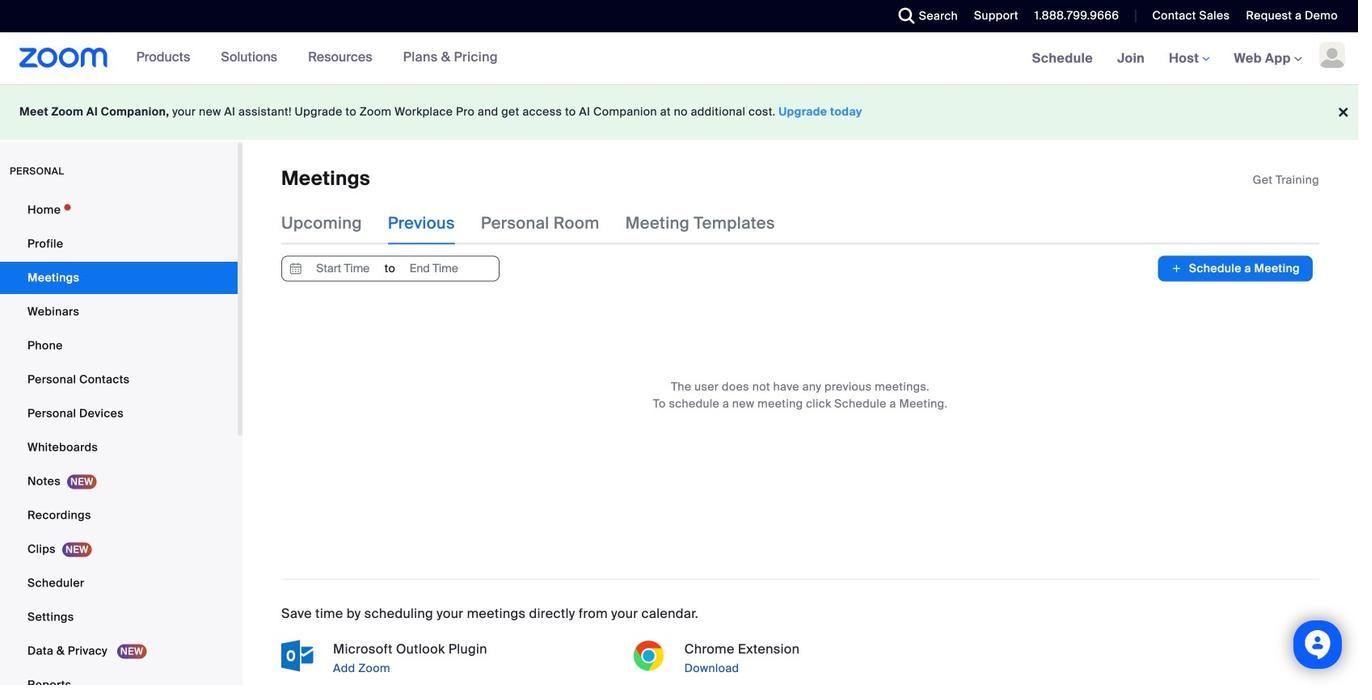 Task type: locate. For each thing, give the bounding box(es) containing it.
add image
[[1171, 261, 1183, 277]]

footer
[[0, 84, 1359, 140]]

Date Range Picker End field
[[397, 257, 472, 281]]

personal menu menu
[[0, 194, 238, 686]]

date image
[[286, 257, 306, 281]]

banner
[[0, 32, 1359, 85]]

application
[[1253, 172, 1320, 188]]

meetings navigation
[[1020, 32, 1359, 85]]

tabs of meeting tab list
[[281, 202, 801, 245]]



Task type: describe. For each thing, give the bounding box(es) containing it.
profile picture image
[[1320, 42, 1346, 68]]

Date Range Picker Start field
[[306, 257, 381, 281]]

product information navigation
[[124, 32, 510, 84]]

zoom logo image
[[19, 48, 108, 68]]



Task type: vqa. For each thing, say whether or not it's contained in the screenshot.
leftmost window new icon
no



